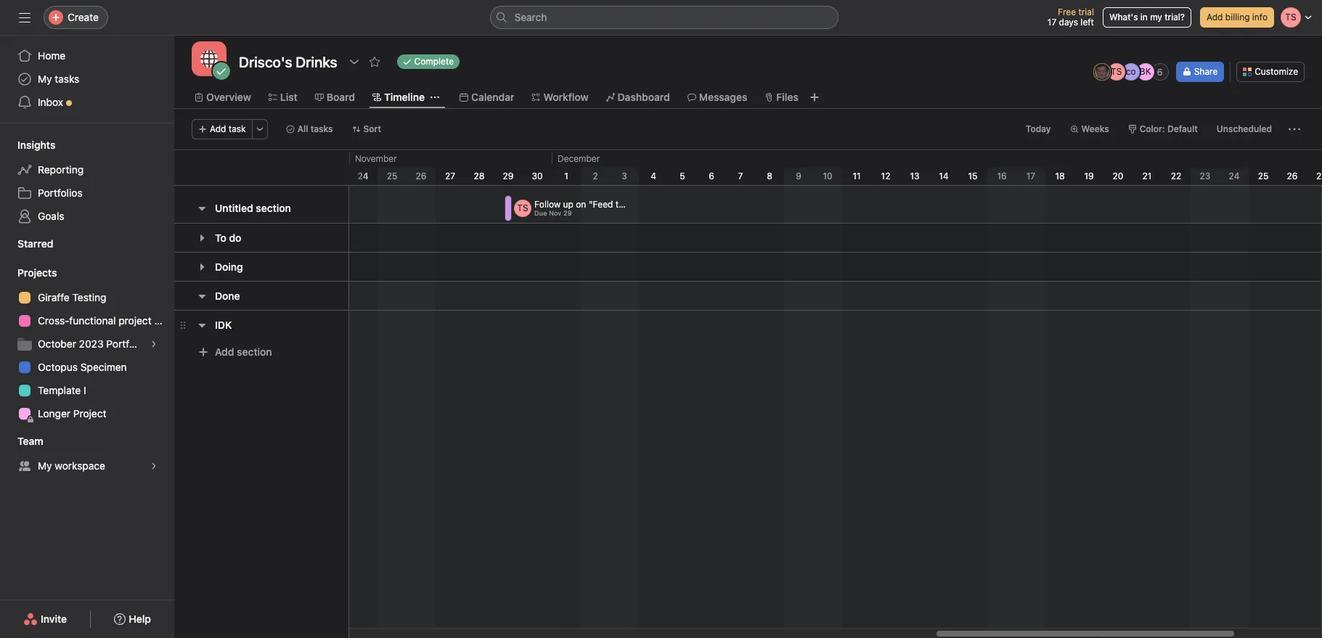 Task type: vqa. For each thing, say whether or not it's contained in the screenshot.
Close icon at top
no



Task type: describe. For each thing, give the bounding box(es) containing it.
0 vertical spatial ts
[[1111, 66, 1122, 77]]

11
[[853, 171, 861, 182]]

portfolios link
[[9, 182, 166, 205]]

template i link
[[9, 379, 166, 402]]

cross-functional project plan
[[38, 314, 174, 327]]

in
[[1141, 12, 1148, 23]]

2 25 from the left
[[1258, 171, 1269, 182]]

workflow
[[543, 91, 589, 103]]

default
[[1167, 123, 1198, 134]]

longer project link
[[9, 402, 166, 425]]

project
[[119, 314, 152, 327]]

add task button
[[192, 119, 252, 139]]

the
[[616, 199, 629, 210]]

12
[[881, 171, 890, 182]]

what's in my trial? button
[[1103, 7, 1191, 28]]

doing
[[215, 260, 243, 273]]

goals
[[38, 210, 64, 222]]

17 inside free trial 17 days left
[[1048, 17, 1057, 28]]

today
[[1026, 123, 1051, 134]]

idk button
[[215, 312, 232, 338]]

team
[[17, 435, 43, 447]]

template i
[[38, 384, 86, 396]]

project
[[73, 407, 106, 420]]

section for untitled section
[[256, 202, 291, 214]]

untitled section button
[[215, 195, 291, 221]]

messages link
[[687, 89, 747, 105]]

color: default button
[[1122, 119, 1204, 139]]

5
[[680, 171, 685, 182]]

help
[[129, 613, 151, 625]]

0 vertical spatial 6
[[1157, 66, 1163, 77]]

add section
[[215, 346, 272, 358]]

unscheduled button
[[1210, 119, 1279, 139]]

november
[[355, 153, 397, 164]]

search list box
[[490, 6, 838, 29]]

to do button
[[215, 225, 241, 251]]

color: default
[[1140, 123, 1198, 134]]

create button
[[44, 6, 108, 29]]

i
[[84, 384, 86, 396]]

projects element
[[0, 260, 174, 428]]

dashboard link
[[606, 89, 670, 105]]

giraffe testing
[[38, 291, 106, 304]]

add billing info
[[1207, 12, 1268, 23]]

sort
[[363, 123, 381, 134]]

idk
[[215, 318, 232, 331]]

28
[[474, 171, 485, 182]]

all tasks button
[[279, 119, 339, 139]]

longer
[[38, 407, 70, 420]]

16
[[997, 171, 1007, 182]]

goals link
[[9, 205, 166, 228]]

2 27 from the left
[[1316, 171, 1322, 182]]

plan
[[154, 314, 174, 327]]

expand task list for the section doing image
[[196, 261, 208, 273]]

to
[[215, 231, 226, 244]]

weeks button
[[1063, 119, 1116, 139]]

nov
[[549, 209, 562, 217]]

overview link
[[195, 89, 251, 105]]

untitled section
[[215, 202, 291, 214]]

more actions image
[[1289, 123, 1300, 135]]

customize button
[[1237, 62, 1305, 82]]

2 24 from the left
[[1229, 171, 1240, 182]]

add task
[[210, 123, 246, 134]]

global element
[[0, 36, 174, 123]]

testing
[[72, 291, 106, 304]]

trial
[[1079, 7, 1094, 17]]

add billing info button
[[1200, 7, 1274, 28]]

what's in my trial?
[[1109, 12, 1185, 23]]

help button
[[105, 606, 160, 632]]

inbox link
[[9, 91, 166, 114]]

hide sidebar image
[[19, 12, 30, 23]]

cross-functional project plan link
[[9, 309, 174, 333]]

22
[[1171, 171, 1182, 182]]

color:
[[1140, 123, 1165, 134]]

collapse task list for the section idk image
[[196, 319, 208, 331]]

all
[[297, 123, 308, 134]]

do
[[229, 231, 241, 244]]

files link
[[765, 89, 799, 105]]

weeks
[[1082, 123, 1109, 134]]

done button
[[215, 283, 240, 309]]

9
[[796, 171, 801, 182]]

my for my workspace
[[38, 460, 52, 472]]

my tasks link
[[9, 68, 166, 91]]

see details, october 2023 portfolio image
[[150, 340, 158, 349]]

timeline
[[384, 91, 425, 103]]

giraffe
[[38, 291, 70, 304]]

october
[[38, 338, 76, 350]]

due
[[534, 209, 547, 217]]

share button
[[1176, 62, 1224, 82]]

calendar
[[471, 91, 514, 103]]

more actions image
[[255, 125, 264, 134]]

home
[[38, 49, 66, 62]]

left
[[1081, 17, 1094, 28]]

2
[[593, 171, 598, 182]]

follow up on "feed the octopus!" due nov 29
[[534, 199, 671, 217]]

30
[[532, 171, 543, 182]]

1 24 from the left
[[358, 171, 368, 182]]



Task type: locate. For each thing, give the bounding box(es) containing it.
3
[[622, 171, 627, 182]]

6 right 5
[[709, 171, 714, 182]]

tasks inside dropdown button
[[311, 123, 333, 134]]

giraffe testing link
[[9, 286, 166, 309]]

add left billing
[[1207, 12, 1223, 23]]

1 vertical spatial 6
[[709, 171, 714, 182]]

4
[[651, 171, 656, 182]]

files
[[776, 91, 799, 103]]

1 horizontal spatial 6
[[1157, 66, 1163, 77]]

customize
[[1255, 66, 1298, 77]]

0 horizontal spatial tasks
[[55, 73, 79, 85]]

workspace
[[55, 460, 105, 472]]

my inside teams element
[[38, 460, 52, 472]]

free trial 17 days left
[[1048, 7, 1094, 28]]

my workspace link
[[9, 455, 166, 478]]

0 horizontal spatial 6
[[709, 171, 714, 182]]

29 inside follow up on "feed the octopus!" due nov 29
[[563, 209, 572, 217]]

8
[[767, 171, 772, 182]]

globe image
[[200, 50, 218, 68]]

0 horizontal spatial 27
[[445, 171, 455, 182]]

10
[[823, 171, 833, 182]]

25 down unscheduled 'dropdown button'
[[1258, 171, 1269, 182]]

free
[[1058, 7, 1076, 17]]

0 horizontal spatial ts
[[517, 203, 528, 213]]

timeline link
[[372, 89, 425, 105]]

section for add section
[[237, 346, 272, 358]]

17 left 18
[[1027, 171, 1036, 182]]

follow
[[534, 199, 561, 210]]

what's
[[1109, 12, 1138, 23]]

15
[[968, 171, 978, 182]]

ts
[[1111, 66, 1122, 77], [517, 203, 528, 213]]

add tab image
[[809, 91, 820, 103]]

teams element
[[0, 428, 174, 481]]

1 vertical spatial tasks
[[311, 123, 333, 134]]

messages
[[699, 91, 747, 103]]

2023
[[79, 338, 104, 350]]

0 vertical spatial 17
[[1048, 17, 1057, 28]]

2 my from the top
[[38, 460, 52, 472]]

create
[[68, 11, 99, 23]]

complete
[[414, 56, 454, 67]]

insights button
[[0, 138, 55, 152]]

None text field
[[235, 49, 341, 75]]

2 26 from the left
[[1287, 171, 1298, 182]]

1 horizontal spatial 29
[[563, 209, 572, 217]]

1 vertical spatial add
[[210, 123, 226, 134]]

insights
[[17, 139, 55, 151]]

calendar link
[[460, 89, 514, 105]]

add section button
[[192, 339, 278, 365]]

see details, my workspace image
[[150, 462, 158, 471]]

24 down november
[[358, 171, 368, 182]]

section
[[256, 202, 291, 214], [237, 346, 272, 358]]

26 left 28
[[416, 171, 427, 182]]

1 horizontal spatial ts
[[1111, 66, 1122, 77]]

add to starred image
[[369, 56, 380, 68]]

add down idk button
[[215, 346, 234, 358]]

20
[[1113, 171, 1124, 182]]

21
[[1143, 171, 1152, 182]]

specimen
[[80, 361, 127, 373]]

1 27 from the left
[[445, 171, 455, 182]]

1 vertical spatial 17
[[1027, 171, 1036, 182]]

show options image
[[348, 56, 360, 68]]

2 vertical spatial add
[[215, 346, 234, 358]]

17 left days
[[1048, 17, 1057, 28]]

27
[[445, 171, 455, 182], [1316, 171, 1322, 182]]

projects
[[17, 266, 57, 279]]

collapse task list for the section untitled section image
[[196, 203, 208, 214]]

tasks right all
[[311, 123, 333, 134]]

today button
[[1019, 119, 1058, 139]]

sort button
[[345, 119, 388, 139]]

starred button
[[0, 237, 53, 251]]

longer project
[[38, 407, 106, 420]]

1 vertical spatial 29
[[563, 209, 572, 217]]

29 right nov on the top of the page
[[563, 209, 572, 217]]

14
[[939, 171, 949, 182]]

ja
[[1097, 66, 1107, 77]]

tasks inside global element
[[55, 73, 79, 85]]

0 horizontal spatial 26
[[416, 171, 427, 182]]

info
[[1252, 12, 1268, 23]]

1 26 from the left
[[416, 171, 427, 182]]

my
[[1150, 12, 1162, 23]]

unscheduled
[[1217, 123, 1272, 134]]

done
[[215, 289, 240, 302]]

portfolios
[[38, 187, 83, 199]]

octopus!"
[[631, 199, 671, 210]]

add
[[1207, 12, 1223, 23], [210, 123, 226, 134], [215, 346, 234, 358]]

my up inbox
[[38, 73, 52, 85]]

tab actions image
[[431, 93, 439, 102]]

ts right ja
[[1111, 66, 1122, 77]]

tasks down 'home'
[[55, 73, 79, 85]]

my down the team
[[38, 460, 52, 472]]

december
[[558, 153, 600, 164]]

24
[[358, 171, 368, 182], [1229, 171, 1240, 182]]

6 right bk
[[1157, 66, 1163, 77]]

team button
[[0, 434, 43, 449]]

reporting link
[[9, 158, 166, 182]]

1 horizontal spatial tasks
[[311, 123, 333, 134]]

0 vertical spatial 29
[[503, 171, 514, 182]]

add for add section
[[215, 346, 234, 358]]

0 vertical spatial tasks
[[55, 73, 79, 85]]

collapse task list for the section done image
[[196, 290, 208, 302]]

29 right 28
[[503, 171, 514, 182]]

octopus
[[38, 361, 78, 373]]

expand task list for the section to do image
[[196, 232, 208, 244]]

add for add task
[[210, 123, 226, 134]]

0 vertical spatial add
[[1207, 12, 1223, 23]]

tasks for my tasks
[[55, 73, 79, 85]]

add for add billing info
[[1207, 12, 1223, 23]]

to do
[[215, 231, 241, 244]]

projects button
[[0, 266, 57, 280]]

search
[[514, 11, 547, 23]]

1 my from the top
[[38, 73, 52, 85]]

ts left due
[[517, 203, 528, 213]]

0 horizontal spatial 24
[[358, 171, 368, 182]]

0 horizontal spatial 17
[[1027, 171, 1036, 182]]

1 vertical spatial my
[[38, 460, 52, 472]]

cross-
[[38, 314, 69, 327]]

doing button
[[215, 254, 243, 280]]

1 horizontal spatial 25
[[1258, 171, 1269, 182]]

board
[[327, 91, 355, 103]]

trial?
[[1165, 12, 1185, 23]]

0 horizontal spatial 25
[[387, 171, 397, 182]]

0 vertical spatial my
[[38, 73, 52, 85]]

0 horizontal spatial 29
[[503, 171, 514, 182]]

13
[[910, 171, 920, 182]]

1 horizontal spatial 24
[[1229, 171, 1240, 182]]

my inside global element
[[38, 73, 52, 85]]

0 vertical spatial section
[[256, 202, 291, 214]]

1 horizontal spatial 17
[[1048, 17, 1057, 28]]

24 right 23
[[1229, 171, 1240, 182]]

26 down more actions icon
[[1287, 171, 1298, 182]]

my for my tasks
[[38, 73, 52, 85]]

insights element
[[0, 132, 174, 231]]

25 down november
[[387, 171, 397, 182]]

bk
[[1140, 66, 1151, 77]]

1 vertical spatial ts
[[517, 203, 528, 213]]

search button
[[490, 6, 838, 29]]

1 horizontal spatial 27
[[1316, 171, 1322, 182]]

section inside button
[[256, 202, 291, 214]]

octopus specimen
[[38, 361, 127, 373]]

my tasks
[[38, 73, 79, 85]]

1 vertical spatial section
[[237, 346, 272, 358]]

6
[[1157, 66, 1163, 77], [709, 171, 714, 182]]

board link
[[315, 89, 355, 105]]

tasks for all tasks
[[311, 123, 333, 134]]

template
[[38, 384, 81, 396]]

share
[[1194, 66, 1218, 77]]

1
[[564, 171, 568, 182]]

on
[[576, 199, 586, 210]]

25
[[387, 171, 397, 182], [1258, 171, 1269, 182]]

days
[[1059, 17, 1078, 28]]

reporting
[[38, 163, 84, 176]]

1 25 from the left
[[387, 171, 397, 182]]

home link
[[9, 44, 166, 68]]

1 horizontal spatial 26
[[1287, 171, 1298, 182]]

october 2023 portfolio link
[[9, 333, 166, 356]]

complete button
[[390, 52, 466, 72]]

list link
[[269, 89, 298, 105]]

my
[[38, 73, 52, 85], [38, 460, 52, 472]]

section inside button
[[237, 346, 272, 358]]

add left task
[[210, 123, 226, 134]]



